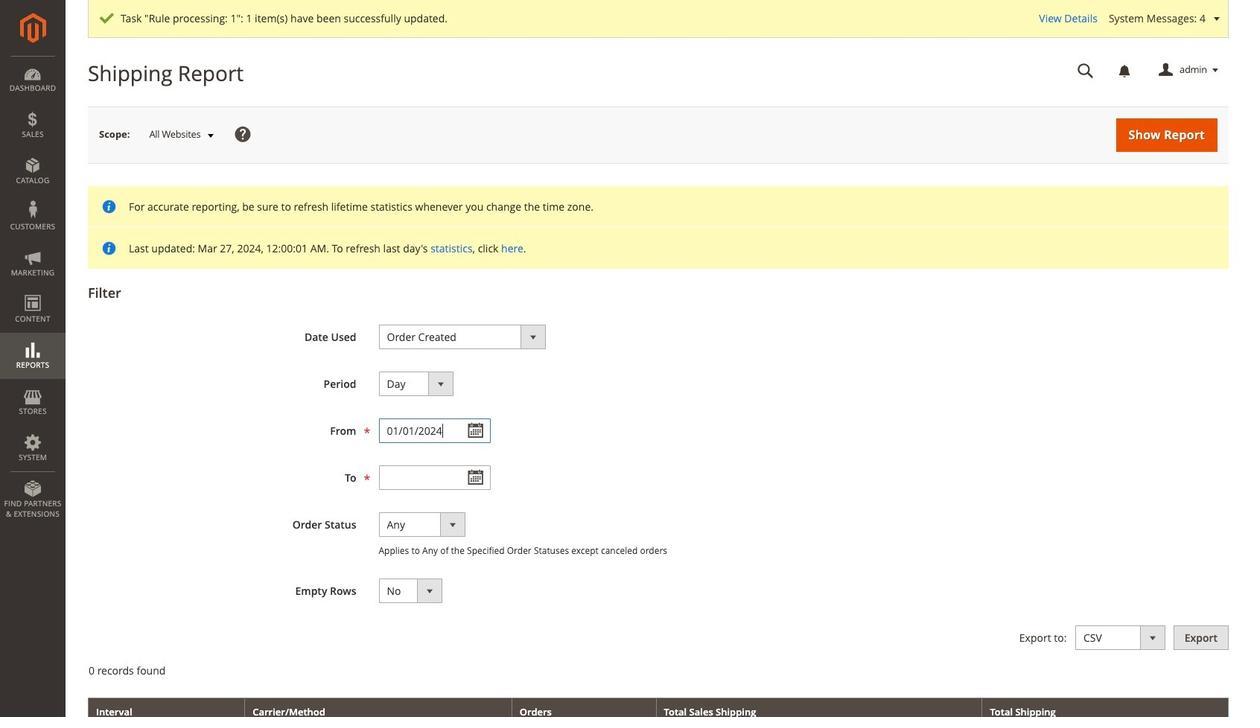 Task type: vqa. For each thing, say whether or not it's contained in the screenshot.
menu bar
yes



Task type: locate. For each thing, give the bounding box(es) containing it.
menu bar
[[0, 56, 66, 527]]

None text field
[[1068, 57, 1105, 83], [379, 419, 491, 443], [379, 466, 491, 490], [1068, 57, 1105, 83], [379, 419, 491, 443], [379, 466, 491, 490]]

magento admin panel image
[[20, 13, 46, 43]]



